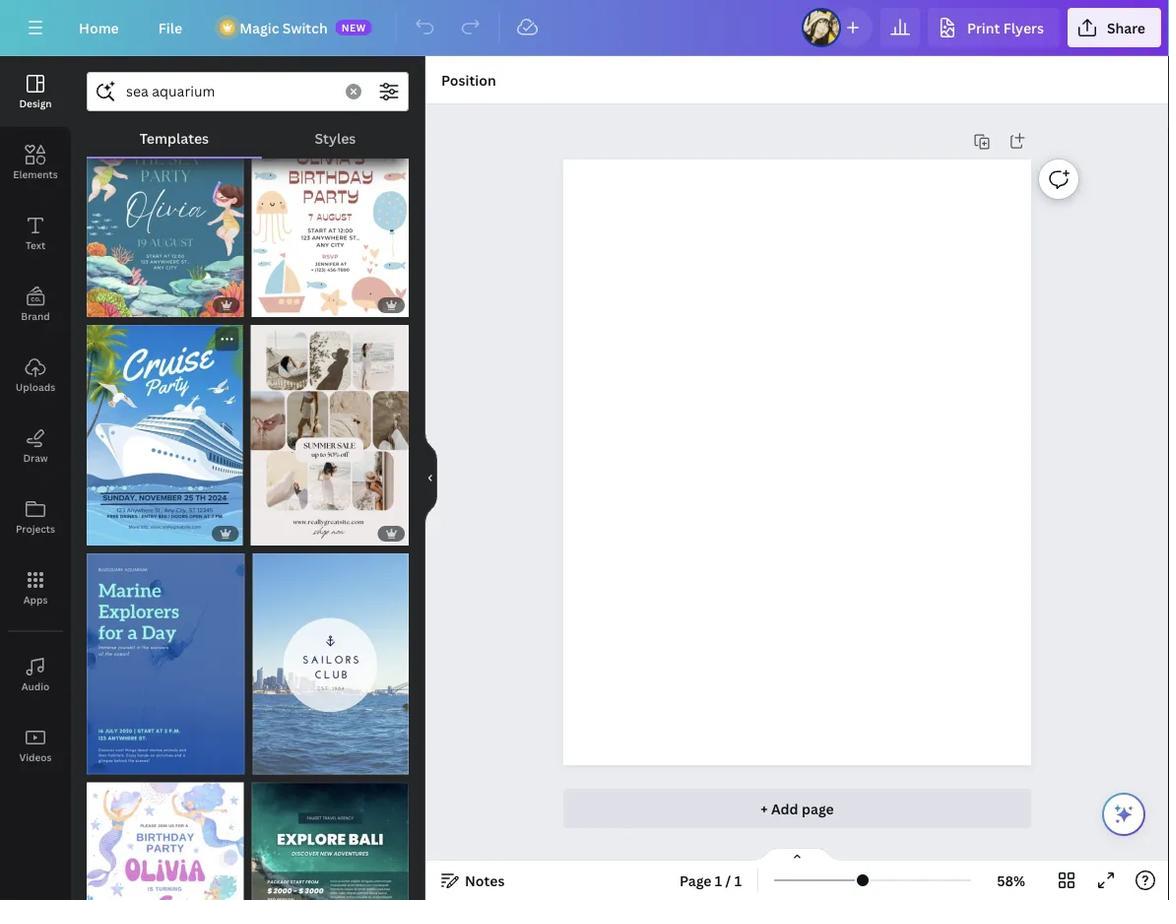 Task type: describe. For each thing, give the bounding box(es) containing it.
print flyers
[[967, 18, 1044, 37]]

print
[[967, 18, 1000, 37]]

sea green modern travel agent flyer image
[[252, 782, 409, 900]]

sea and cityscape a4 flyer group
[[253, 542, 409, 775]]

1 of 2
[[97, 756, 129, 769]]

file
[[158, 18, 182, 37]]

notes
[[465, 871, 505, 890]]

audio button
[[0, 639, 71, 710]]

templates button
[[87, 119, 262, 157]]

brand
[[21, 309, 50, 323]]

videos button
[[0, 710, 71, 781]]

uploads button
[[0, 340, 71, 411]]

canva assistant image
[[1112, 803, 1136, 826]]

lilac purple playful illustration cute sea mermaid birthday party invitation flyer image
[[87, 782, 244, 900]]

share
[[1107, 18, 1146, 37]]

projects
[[16, 522, 55, 535]]

sea and cityscape a4 flyer image
[[253, 554, 409, 775]]

position
[[441, 70, 496, 89]]

draw button
[[0, 411, 71, 482]]

lilac purple playful illustration cute sea mermaid birthday party invitation flyer group
[[87, 771, 244, 900]]

text button
[[0, 198, 71, 269]]

of
[[105, 756, 120, 769]]

apps button
[[0, 553, 71, 624]]

blue and white illustrated cruise party flyer group
[[87, 317, 243, 546]]

design
[[19, 97, 52, 110]]

colorful playful illustrative sea kids birthday party invitation flyer image
[[252, 95, 409, 317]]

home
[[79, 18, 119, 37]]

brand button
[[0, 269, 71, 340]]

audio
[[21, 680, 50, 693]]

sea green modern travel agent flyer group
[[252, 771, 409, 900]]

colorful playful bold illustrated under the sea kids birthday party invitation flyer group
[[87, 95, 244, 317]]

uploads
[[16, 380, 55, 394]]

page
[[680, 871, 712, 890]]

2
[[123, 756, 129, 769]]

position button
[[433, 64, 504, 96]]

styles
[[315, 129, 356, 147]]

switch
[[283, 18, 328, 37]]

flyers
[[1003, 18, 1044, 37]]

videos
[[19, 751, 52, 764]]

print flyers button
[[928, 8, 1060, 47]]

draw
[[23, 451, 48, 464]]

+ add page button
[[563, 789, 1031, 828]]

text
[[25, 238, 45, 252]]

show pages image
[[750, 847, 845, 863]]



Task type: vqa. For each thing, say whether or not it's contained in the screenshot.
Search elements search box
no



Task type: locate. For each thing, give the bounding box(es) containing it.
share button
[[1068, 8, 1161, 47]]

colorful playful illustrative sea kids birthday party invitation flyer group
[[252, 95, 409, 317]]

1 horizontal spatial 1
[[715, 871, 722, 890]]

file button
[[143, 8, 198, 47]]

page 1 / 1
[[680, 871, 742, 890]]

magic
[[240, 18, 279, 37]]

page
[[802, 799, 834, 818]]

design button
[[0, 56, 71, 127]]

main menu bar
[[0, 0, 1169, 56]]

58% button
[[979, 865, 1043, 896]]

hide image
[[425, 431, 437, 526]]

0 horizontal spatial 1
[[97, 756, 102, 769]]

ivory light grey composition delicate elegant sale fashion flyer image
[[251, 325, 409, 546]]

colorful playful bold illustrated under the sea kids birthday party invitation flyer image
[[87, 95, 244, 317]]

1 left of
[[97, 756, 102, 769]]

1 inside blue ocean sea background marine wildlife flyer group
[[97, 756, 102, 769]]

ivory light grey composition delicate elegant sale fashion flyer group
[[251, 313, 409, 546]]

styles button
[[262, 119, 409, 157]]

side panel tab list
[[0, 56, 71, 781]]

elements
[[13, 167, 58, 181]]

new
[[341, 21, 366, 34]]

add
[[771, 799, 799, 818]]

projects button
[[0, 482, 71, 553]]

elements button
[[0, 127, 71, 198]]

magic switch
[[240, 18, 328, 37]]

58%
[[997, 871, 1025, 890]]

1 left /
[[715, 871, 722, 890]]

home link
[[63, 8, 135, 47]]

notes button
[[433, 865, 513, 896]]

+
[[761, 799, 768, 818]]

Use 5+ words to describe... search field
[[126, 73, 334, 110]]

apps
[[23, 593, 48, 606]]

2 horizontal spatial 1
[[735, 871, 742, 890]]

1
[[97, 756, 102, 769], [715, 871, 722, 890], [735, 871, 742, 890]]

/
[[726, 871, 731, 890]]

blue ocean sea background marine wildlife flyer group
[[87, 542, 245, 775]]

blue and white illustrated cruise party flyer image
[[87, 325, 243, 546]]

templates
[[140, 129, 209, 147]]

1 right /
[[735, 871, 742, 890]]

+ add page
[[761, 799, 834, 818]]



